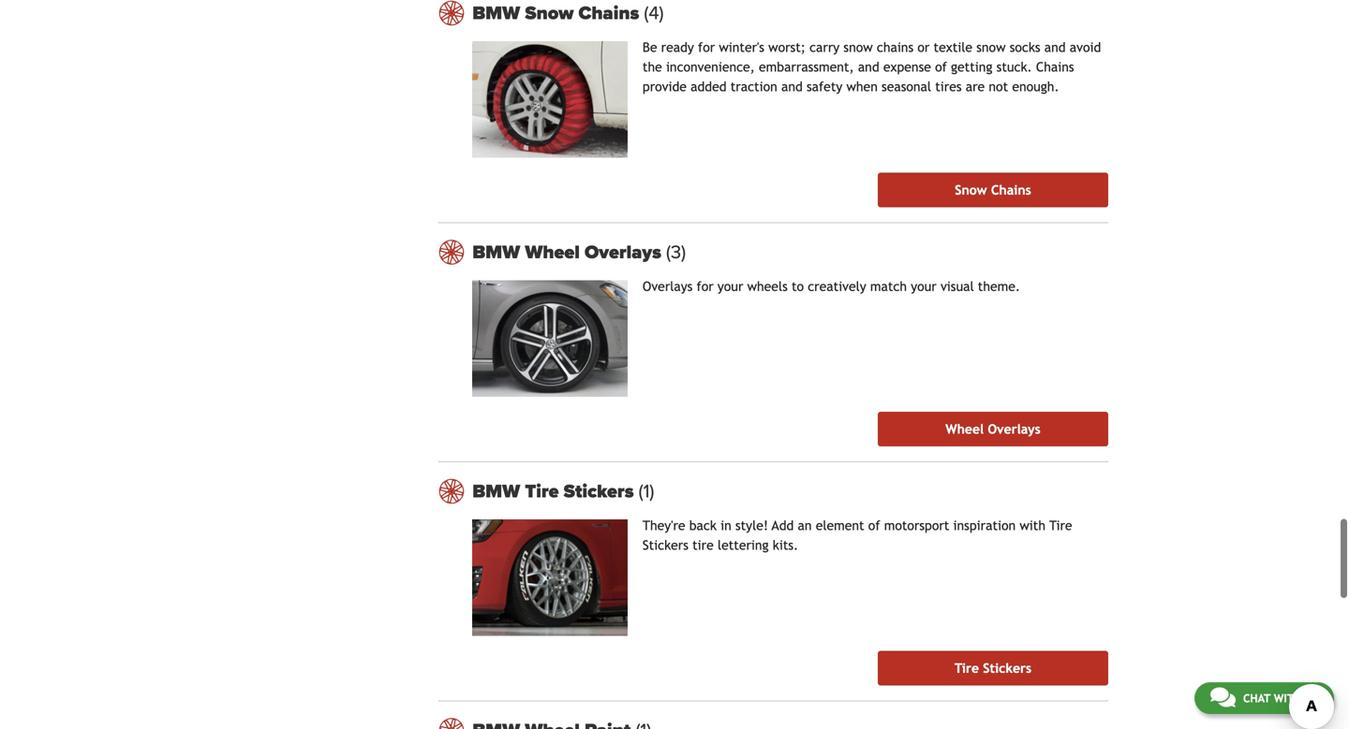 Task type: locate. For each thing, give the bounding box(es) containing it.
wheel
[[525, 241, 580, 264], [946, 422, 984, 437]]

1 horizontal spatial stickers
[[643, 538, 689, 553]]

1 horizontal spatial snow
[[977, 40, 1006, 55]]

of inside "be ready for winter's worst; carry snow chains or textile snow socks and avoid the inconvenience, embarrassment, and expense of getting stuck. chains provide added traction and safety when seasonal tires are not enough."
[[935, 59, 947, 74]]

bmw for bmw                                                                                    tire stickers
[[472, 480, 520, 503]]

tire
[[525, 480, 559, 503], [1049, 518, 1072, 533], [955, 661, 979, 676]]

for
[[698, 40, 715, 55], [697, 279, 714, 294]]

match
[[870, 279, 907, 294]]

1 vertical spatial wheel
[[946, 422, 984, 437]]

and right socks at top right
[[1044, 40, 1066, 55]]

2 vertical spatial stickers
[[983, 661, 1032, 676]]

when
[[847, 79, 878, 94]]

0 vertical spatial wheel
[[525, 241, 580, 264]]

1 vertical spatial of
[[868, 518, 880, 533]]

stickers
[[564, 480, 634, 503], [643, 538, 689, 553], [983, 661, 1032, 676]]

2 horizontal spatial tire
[[1049, 518, 1072, 533]]

bmw                                                                                    wheel overlays
[[472, 241, 666, 264]]

snow right carry
[[844, 40, 873, 55]]

1 horizontal spatial of
[[935, 59, 947, 74]]

bmw
[[472, 2, 520, 24], [472, 241, 520, 264], [472, 480, 520, 503]]

your
[[718, 279, 743, 294], [911, 279, 937, 294]]

overlays for your wheels to creatively match your visual theme.
[[643, 279, 1020, 294]]

tire stickers thumbnail image image
[[472, 520, 628, 636]]

0 vertical spatial tire
[[525, 480, 559, 503]]

2 horizontal spatial and
[[1044, 40, 1066, 55]]

and
[[1044, 40, 1066, 55], [858, 59, 879, 74], [781, 79, 803, 94]]

bmw                                                                                    snow chains
[[472, 2, 644, 24]]

snow up getting
[[977, 40, 1006, 55]]

inspiration
[[953, 518, 1016, 533]]

of inside the they're back in style! add an element of motorsport inspiration with tire stickers tire lettering kits.
[[868, 518, 880, 533]]

chains
[[877, 40, 914, 55]]

your left wheels
[[718, 279, 743, 294]]

0 vertical spatial bmw
[[472, 2, 520, 24]]

0 horizontal spatial tire
[[525, 480, 559, 503]]

1 your from the left
[[718, 279, 743, 294]]

with left "us"
[[1274, 692, 1302, 706]]

stickers inside the they're back in style! add an element of motorsport inspiration with tire stickers tire lettering kits.
[[643, 538, 689, 553]]

2 vertical spatial overlays
[[988, 422, 1041, 437]]

0 vertical spatial stickers
[[564, 480, 634, 503]]

1 vertical spatial chains
[[1036, 59, 1074, 74]]

of right element
[[868, 518, 880, 533]]

1 horizontal spatial chains
[[991, 183, 1031, 198]]

0 horizontal spatial snow
[[525, 2, 574, 24]]

snow
[[525, 2, 574, 24], [955, 183, 987, 198]]

embarrassment,
[[759, 59, 854, 74]]

1 vertical spatial bmw
[[472, 241, 520, 264]]

0 horizontal spatial your
[[718, 279, 743, 294]]

2 vertical spatial chains
[[991, 183, 1031, 198]]

be
[[643, 40, 657, 55]]

1 vertical spatial with
[[1274, 692, 1302, 706]]

0 vertical spatial of
[[935, 59, 947, 74]]

the
[[643, 59, 662, 74]]

tire
[[693, 538, 714, 553]]

0 vertical spatial with
[[1020, 518, 1046, 533]]

chat
[[1243, 692, 1271, 706]]

comments image
[[1210, 687, 1236, 709]]

1 vertical spatial stickers
[[643, 538, 689, 553]]

snow chains link
[[878, 173, 1108, 207]]

1 vertical spatial for
[[697, 279, 714, 294]]

0 horizontal spatial of
[[868, 518, 880, 533]]

for up inconvenience,
[[698, 40, 715, 55]]

overlays
[[585, 241, 661, 264], [643, 279, 693, 294], [988, 422, 1041, 437]]

kits.
[[773, 538, 798, 553]]

1 horizontal spatial tire
[[955, 661, 979, 676]]

chat with us link
[[1194, 683, 1334, 715]]

visual
[[941, 279, 974, 294]]

for left wheels
[[697, 279, 714, 294]]

0 horizontal spatial with
[[1020, 518, 1046, 533]]

1 horizontal spatial your
[[911, 279, 937, 294]]

stickers inside tire stickers link
[[983, 661, 1032, 676]]

2 horizontal spatial chains
[[1036, 59, 1074, 74]]

0 horizontal spatial stickers
[[564, 480, 634, 503]]

1 horizontal spatial and
[[858, 59, 879, 74]]

1 horizontal spatial wheel
[[946, 422, 984, 437]]

for inside "be ready for winter's worst; carry snow chains or textile snow socks and avoid the inconvenience, embarrassment, and expense of getting stuck. chains provide added traction and safety when seasonal tires are not enough."
[[698, 40, 715, 55]]

1 snow from the left
[[844, 40, 873, 55]]

1 vertical spatial snow
[[955, 183, 987, 198]]

they're
[[643, 518, 685, 533]]

2 vertical spatial and
[[781, 79, 803, 94]]

and up when
[[858, 59, 879, 74]]

of
[[935, 59, 947, 74], [868, 518, 880, 533]]

winter's
[[719, 40, 765, 55]]

safety
[[807, 79, 843, 94]]

0 vertical spatial overlays
[[585, 241, 661, 264]]

with right 'inspiration'
[[1020, 518, 1046, 533]]

bmw                                                                                    snow chains link
[[472, 2, 1108, 24]]

1 horizontal spatial snow
[[955, 183, 987, 198]]

1 vertical spatial tire
[[1049, 518, 1072, 533]]

0 vertical spatial for
[[698, 40, 715, 55]]

0 horizontal spatial chains
[[579, 2, 639, 24]]

wheel overlays
[[946, 422, 1041, 437]]

bmw                                                                                    wheel overlays link
[[472, 241, 1108, 264]]

chains
[[579, 2, 639, 24], [1036, 59, 1074, 74], [991, 183, 1031, 198]]

socks
[[1010, 40, 1041, 55]]

2 vertical spatial bmw
[[472, 480, 520, 503]]

2 bmw from the top
[[472, 241, 520, 264]]

0 horizontal spatial snow
[[844, 40, 873, 55]]

your left visual
[[911, 279, 937, 294]]

seasonal
[[882, 79, 931, 94]]

3 bmw from the top
[[472, 480, 520, 503]]

with
[[1020, 518, 1046, 533], [1274, 692, 1302, 706]]

2 horizontal spatial stickers
[[983, 661, 1032, 676]]

0 vertical spatial and
[[1044, 40, 1066, 55]]

1 bmw from the top
[[472, 2, 520, 24]]

bmw for bmw                                                                                    snow chains
[[472, 2, 520, 24]]

and down embarrassment,
[[781, 79, 803, 94]]

snow
[[844, 40, 873, 55], [977, 40, 1006, 55]]

of up the tires
[[935, 59, 947, 74]]



Task type: describe. For each thing, give the bounding box(es) containing it.
0 horizontal spatial wheel
[[525, 241, 580, 264]]

snow chains
[[955, 183, 1031, 198]]

snow inside snow chains link
[[955, 183, 987, 198]]

snow chains thumbnail image image
[[472, 41, 628, 158]]

2 your from the left
[[911, 279, 937, 294]]

added
[[691, 79, 727, 94]]

or
[[918, 40, 930, 55]]

ready
[[661, 40, 694, 55]]

provide
[[643, 79, 687, 94]]

traction
[[731, 79, 777, 94]]

1 vertical spatial overlays
[[643, 279, 693, 294]]

chains inside "be ready for winter's worst; carry snow chains or textile snow socks and avoid the inconvenience, embarrassment, and expense of getting stuck. chains provide added traction and safety when seasonal tires are not enough."
[[1036, 59, 1074, 74]]

chat with us
[[1243, 692, 1318, 706]]

carry
[[810, 40, 840, 55]]

2 snow from the left
[[977, 40, 1006, 55]]

be ready for winter's worst; carry snow chains or textile snow socks and avoid the inconvenience, embarrassment, and expense of getting stuck. chains provide added traction and safety when seasonal tires are not enough.
[[643, 40, 1101, 94]]

getting
[[951, 59, 993, 74]]

1 horizontal spatial with
[[1274, 692, 1302, 706]]

are
[[966, 79, 985, 94]]

textile
[[934, 40, 973, 55]]

style!
[[735, 518, 768, 533]]

tire inside the they're back in style! add an element of motorsport inspiration with tire stickers tire lettering kits.
[[1049, 518, 1072, 533]]

element
[[816, 518, 864, 533]]

bmw for bmw                                                                                    wheel overlays
[[472, 241, 520, 264]]

tires
[[935, 79, 962, 94]]

0 vertical spatial snow
[[525, 2, 574, 24]]

us
[[1305, 692, 1318, 706]]

motorsport
[[884, 518, 949, 533]]

not
[[989, 79, 1008, 94]]

back
[[689, 518, 717, 533]]

1 vertical spatial and
[[858, 59, 879, 74]]

tire stickers
[[955, 661, 1032, 676]]

wheel overlays thumbnail image image
[[472, 280, 628, 397]]

add
[[772, 518, 794, 533]]

inconvenience,
[[666, 59, 755, 74]]

they're back in style! add an element of motorsport inspiration with tire stickers tire lettering kits.
[[643, 518, 1072, 553]]

avoid
[[1070, 40, 1101, 55]]

tire stickers link
[[878, 651, 1108, 686]]

in
[[721, 518, 732, 533]]

creatively
[[808, 279, 866, 294]]

enough.
[[1012, 79, 1059, 94]]

expense
[[883, 59, 931, 74]]

stuck.
[[997, 59, 1032, 74]]

lettering
[[718, 538, 769, 553]]

theme.
[[978, 279, 1020, 294]]

0 horizontal spatial and
[[781, 79, 803, 94]]

with inside the they're back in style! add an element of motorsport inspiration with tire stickers tire lettering kits.
[[1020, 518, 1046, 533]]

wheels
[[747, 279, 788, 294]]

wheel overlays link
[[878, 412, 1108, 447]]

to
[[792, 279, 804, 294]]

an
[[798, 518, 812, 533]]

0 vertical spatial chains
[[579, 2, 639, 24]]

bmw                                                                                    tire stickers
[[472, 480, 639, 503]]

2 vertical spatial tire
[[955, 661, 979, 676]]

worst;
[[768, 40, 806, 55]]

bmw                                                                                    tire stickers link
[[472, 480, 1108, 503]]



Task type: vqa. For each thing, say whether or not it's contained in the screenshot.


